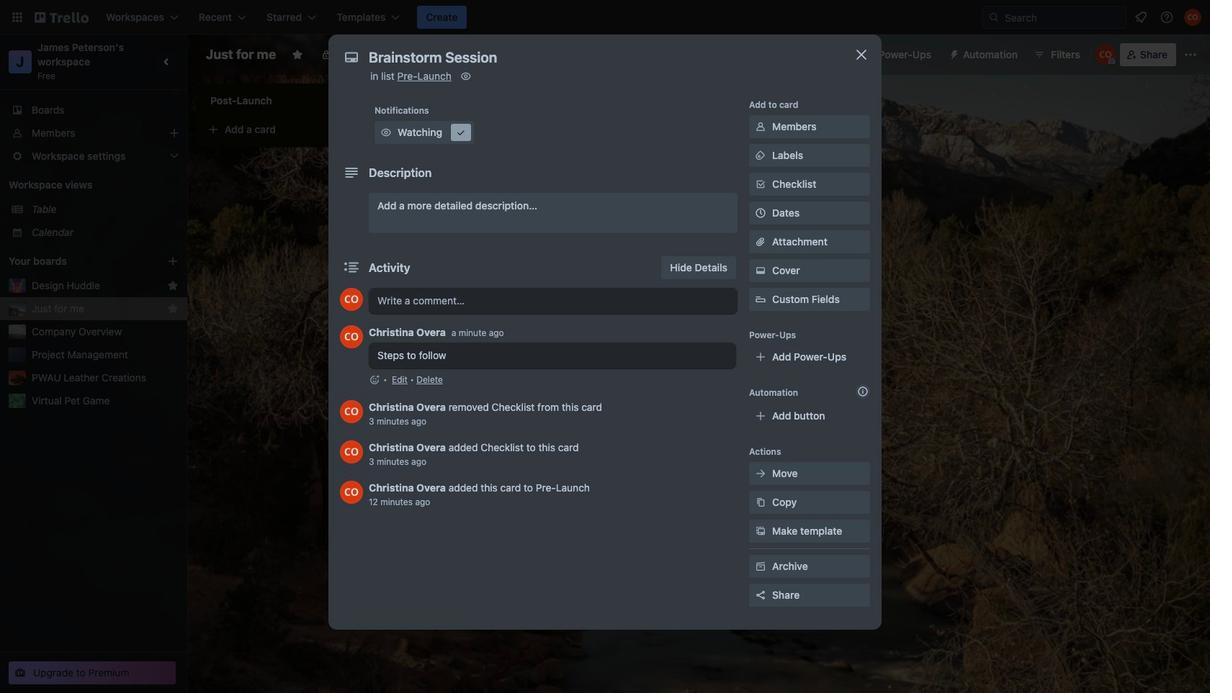 Task type: vqa. For each thing, say whether or not it's contained in the screenshot.
the Open information menu image
yes



Task type: describe. For each thing, give the bounding box(es) containing it.
2 christina overa (christinaovera) image from the top
[[340, 481, 363, 504]]

Search field
[[1000, 7, 1126, 27]]

1 starred icon image from the top
[[167, 280, 179, 292]]

2 starred icon image from the top
[[167, 303, 179, 315]]

add board image
[[167, 256, 179, 267]]

star or unstar board image
[[292, 49, 303, 61]]

customize views image
[[451, 48, 466, 62]]

add reaction image
[[369, 373, 380, 388]]

create from template… image
[[369, 124, 380, 135]]

primary element
[[0, 0, 1210, 35]]



Task type: locate. For each thing, give the bounding box(es) containing it.
close dialog image
[[853, 46, 870, 63]]

open information menu image
[[1160, 10, 1174, 24]]

sm image
[[943, 43, 963, 63], [753, 467, 768, 481], [753, 496, 768, 510], [753, 560, 768, 574]]

1 christina overa (christinaovera) image from the top
[[340, 326, 363, 349]]

0 vertical spatial starred icon image
[[167, 280, 179, 292]]

christina overa (christinaovera) image
[[1184, 9, 1202, 26], [1095, 45, 1116, 65], [340, 288, 363, 311], [340, 401, 363, 424], [340, 441, 363, 464]]

starred icon image
[[167, 280, 179, 292], [167, 303, 179, 315]]

your boards with 6 items element
[[9, 253, 146, 270]]

Write a comment text field
[[369, 288, 738, 314]]

1 vertical spatial christina overa (christinaovera) image
[[340, 481, 363, 504]]

Board name text field
[[199, 43, 283, 66]]

search image
[[988, 12, 1000, 23]]

0 vertical spatial christina overa (christinaovera) image
[[340, 326, 363, 349]]

sm image
[[459, 69, 473, 84], [753, 120, 768, 134], [379, 125, 393, 140], [454, 125, 468, 140], [753, 148, 768, 163], [753, 264, 768, 278], [753, 524, 768, 539]]

christina overa (christinaovera) image
[[340, 326, 363, 349], [340, 481, 363, 504]]

0 notifications image
[[1132, 9, 1150, 26]]

show menu image
[[1183, 48, 1198, 62]]

1 vertical spatial starred icon image
[[167, 303, 179, 315]]

None text field
[[362, 45, 837, 71]]

christina overa (christinaovera) image inside primary element
[[1184, 9, 1202, 26]]



